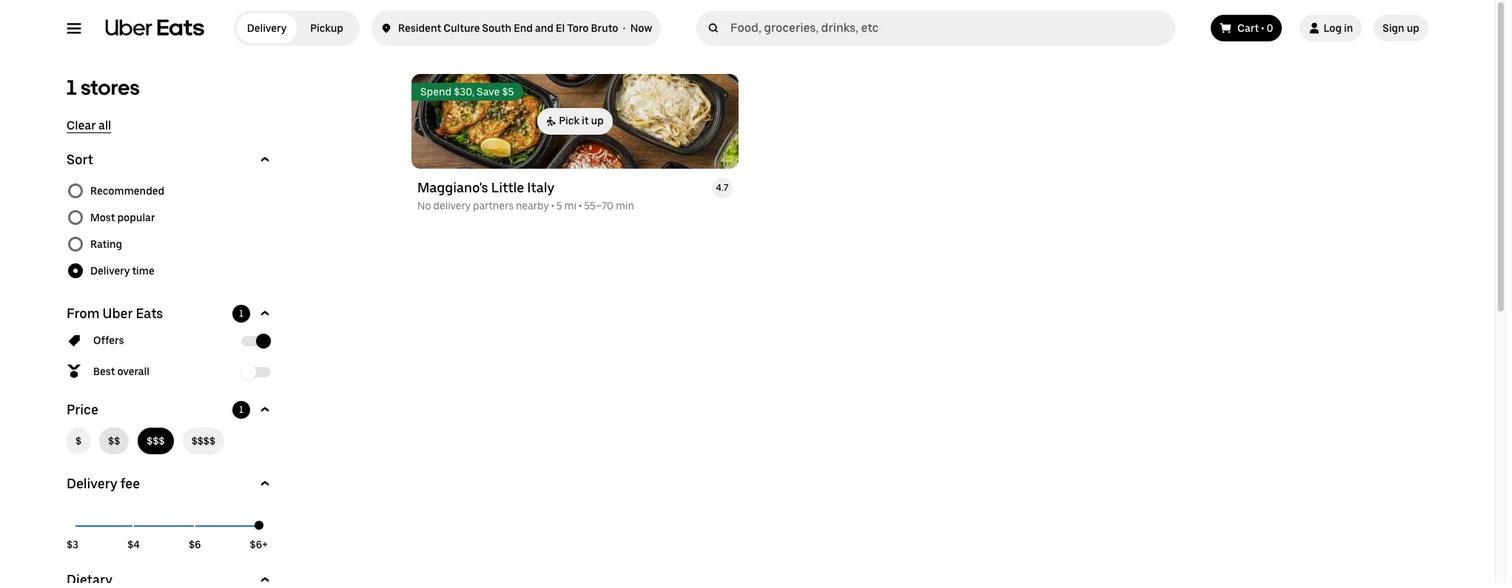 Task type: vqa. For each thing, say whether or not it's contained in the screenshot.
Resident
yes



Task type: describe. For each thing, give the bounding box(es) containing it.
delivery time
[[90, 265, 155, 277]]

from uber eats
[[67, 306, 163, 321]]

$$$ button
[[138, 428, 174, 455]]

rating
[[90, 238, 122, 250]]

delivery for delivery time
[[90, 265, 130, 277]]

Pickup radio
[[297, 13, 357, 43]]

$3
[[67, 539, 79, 551]]

Food, groceries, drinks, etc text field
[[731, 21, 1170, 36]]

deliver to image
[[381, 19, 392, 37]]

fee
[[120, 476, 140, 492]]

$ button
[[67, 428, 90, 455]]

log
[[1324, 22, 1343, 34]]

sort
[[67, 152, 93, 167]]

eats
[[136, 306, 163, 321]]

2 • from the left
[[1262, 22, 1265, 34]]

south
[[482, 22, 512, 34]]

most
[[90, 212, 115, 224]]

toro
[[567, 22, 589, 34]]

1 stores
[[67, 75, 140, 100]]

$
[[76, 435, 82, 447]]

and
[[535, 22, 554, 34]]

uber
[[103, 306, 133, 321]]

$6+
[[250, 539, 268, 551]]

$$$$ button
[[183, 428, 224, 455]]

best
[[93, 366, 115, 378]]

resident
[[398, 22, 441, 34]]

now
[[631, 22, 652, 34]]

pickup
[[310, 22, 343, 34]]

sign up link
[[1375, 15, 1429, 41]]

$$ button
[[99, 428, 129, 455]]

popular
[[117, 212, 155, 224]]

best overall
[[93, 366, 150, 378]]

delivery fee button
[[67, 475, 274, 493]]

up
[[1408, 22, 1420, 34]]

sort button
[[67, 151, 274, 169]]

in
[[1345, 22, 1354, 34]]

0
[[1267, 22, 1274, 34]]

all
[[98, 118, 111, 133]]

$$$$
[[192, 435, 216, 447]]



Task type: locate. For each thing, give the bounding box(es) containing it.
$6
[[189, 539, 201, 551]]

cart
[[1238, 22, 1260, 34]]

overall
[[117, 366, 150, 378]]

sign
[[1384, 22, 1405, 34]]

• left now
[[623, 22, 626, 34]]

$4
[[128, 539, 140, 551]]

resident culture south end and el toro bruto • now
[[398, 22, 652, 34]]

1 vertical spatial 1
[[239, 309, 244, 319]]

log in link
[[1301, 15, 1363, 41]]

uber eats home image
[[105, 19, 204, 37]]

el
[[556, 22, 565, 34]]

bruto
[[591, 22, 619, 34]]

most popular
[[90, 212, 155, 224]]

2 vertical spatial delivery
[[67, 476, 117, 492]]

delivery
[[247, 22, 287, 34], [90, 265, 130, 277], [67, 476, 117, 492]]

culture
[[444, 22, 480, 34]]

delivery left fee
[[67, 476, 117, 492]]

•
[[623, 22, 626, 34], [1262, 22, 1265, 34]]

delivery inside delivery option
[[247, 22, 287, 34]]

time
[[132, 265, 155, 277]]

delivery fee
[[67, 476, 140, 492]]

1 for from uber eats
[[239, 309, 244, 319]]

delivery down rating
[[90, 265, 130, 277]]

delivery for delivery fee
[[67, 476, 117, 492]]

clear all button
[[67, 118, 111, 133]]

log in
[[1324, 22, 1354, 34]]

1
[[67, 75, 77, 100], [239, 309, 244, 319], [239, 405, 244, 415]]

clear
[[67, 118, 96, 133]]

price
[[67, 402, 98, 418]]

1 • from the left
[[623, 22, 626, 34]]

1 horizontal spatial •
[[1262, 22, 1265, 34]]

recommended
[[90, 185, 165, 197]]

delivery for delivery
[[247, 22, 287, 34]]

cart • 0
[[1238, 22, 1274, 34]]

clear all
[[67, 118, 111, 133]]

1 vertical spatial delivery
[[90, 265, 130, 277]]

offers
[[93, 335, 124, 347]]

$$$
[[147, 435, 165, 447]]

option group containing recommended
[[67, 178, 274, 284]]

sign up
[[1384, 22, 1420, 34]]

option group
[[67, 178, 274, 284]]

$$
[[108, 435, 120, 447]]

stores
[[81, 75, 140, 100]]

main navigation menu image
[[67, 21, 81, 36]]

2 vertical spatial 1
[[239, 405, 244, 415]]

0 horizontal spatial •
[[623, 22, 626, 34]]

delivery inside 'delivery fee' button
[[67, 476, 117, 492]]

• left "0"
[[1262, 22, 1265, 34]]

Delivery radio
[[237, 13, 297, 43]]

0 vertical spatial delivery
[[247, 22, 287, 34]]

from
[[67, 306, 100, 321]]

delivery left pickup
[[247, 22, 287, 34]]

end
[[514, 22, 533, 34]]

0 vertical spatial 1
[[67, 75, 77, 100]]

1 for price
[[239, 405, 244, 415]]



